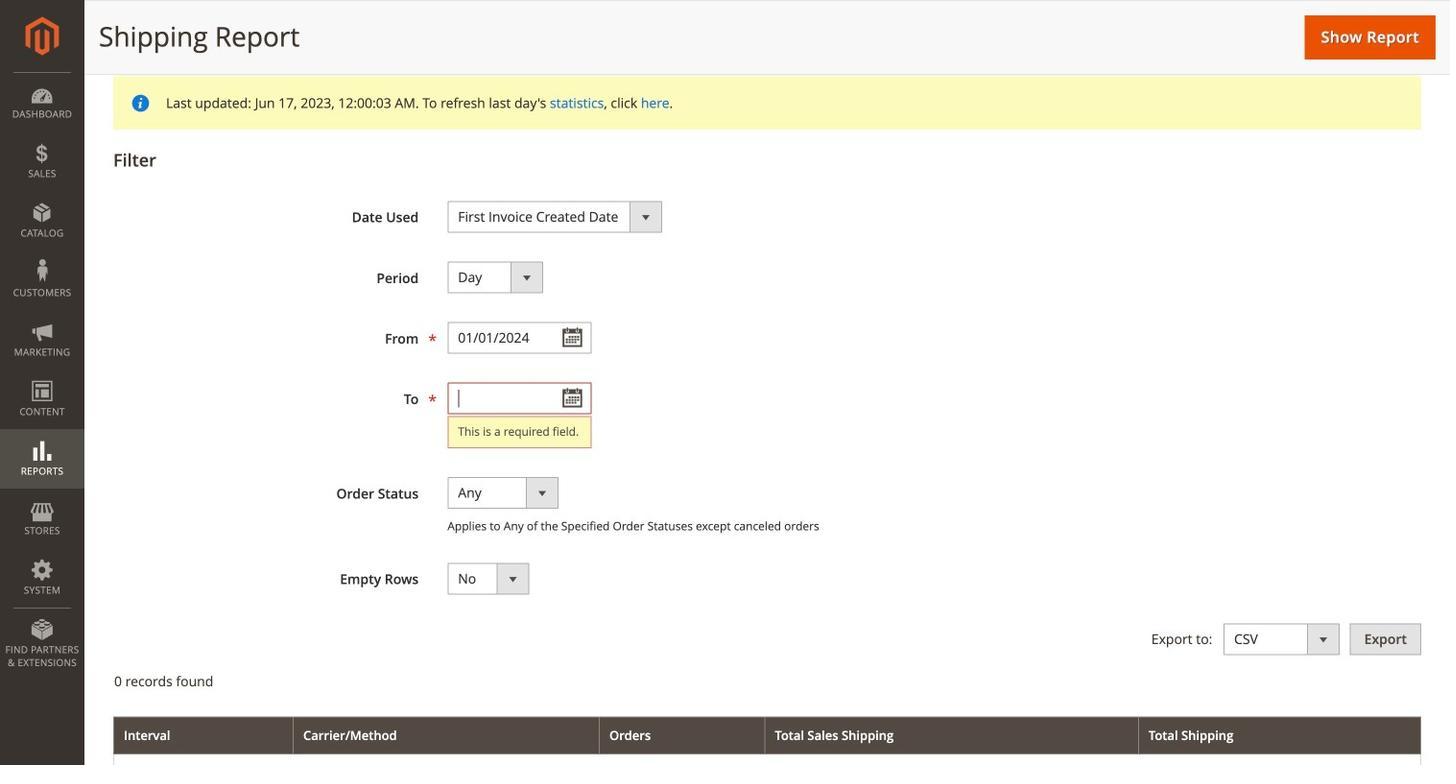 Task type: locate. For each thing, give the bounding box(es) containing it.
magento admin panel image
[[25, 16, 59, 56]]

menu bar
[[0, 72, 84, 679]]

None text field
[[448, 383, 592, 414]]

None text field
[[448, 322, 592, 354]]



